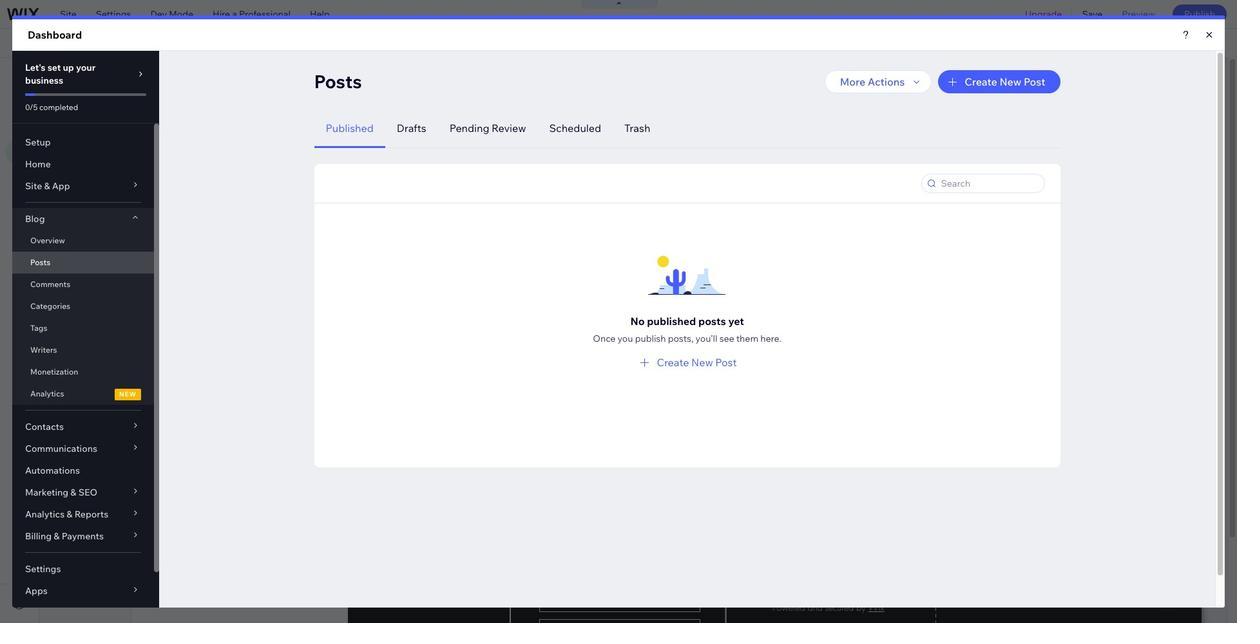 Task type: locate. For each thing, give the bounding box(es) containing it.
0 horizontal spatial pages
[[77, 70, 107, 83]]

2 vertical spatial site
[[55, 104, 71, 116]]

blog
[[49, 37, 74, 49]]

blog
[[147, 104, 167, 115]]

100%
[[1075, 37, 1098, 49]]

hire a professional
[[213, 8, 290, 20]]

1 vertical spatial pages
[[169, 104, 194, 115]]

1 vertical spatial menu
[[73, 104, 97, 116]]

save
[[1082, 8, 1103, 20]]

site down the blog at the left top
[[55, 70, 75, 83]]

https://www.wix.com/mysite
[[222, 37, 339, 49]]

site up the blog at the left top
[[60, 8, 77, 20]]

0 horizontal spatial menu
[[73, 104, 97, 116]]

pages
[[77, 70, 107, 83], [169, 104, 194, 115]]

search
[[1196, 37, 1225, 49]]

1 horizontal spatial menu
[[130, 70, 158, 83]]

site
[[60, 8, 77, 20], [55, 70, 75, 83], [55, 104, 71, 116]]

menu
[[130, 70, 158, 83], [73, 104, 97, 116]]

pages left the and
[[77, 70, 107, 83]]

your
[[383, 37, 402, 49]]

dev mode
[[150, 8, 193, 20]]

menu right the and
[[130, 70, 158, 83]]

site for site menu
[[55, 104, 71, 116]]

0 vertical spatial pages
[[77, 70, 107, 83]]

0 vertical spatial menu
[[130, 70, 158, 83]]

1 vertical spatial site
[[55, 70, 75, 83]]

search button
[[1169, 29, 1237, 57]]

save button
[[1072, 0, 1112, 28]]

a
[[232, 8, 237, 20]]

0 vertical spatial site
[[60, 8, 77, 20]]

pages right blog
[[169, 104, 194, 115]]

upgrade
[[1025, 8, 1062, 20]]

site down site pages and menu
[[55, 104, 71, 116]]

menu down site pages and menu
[[73, 104, 97, 116]]

1 horizontal spatial pages
[[169, 104, 194, 115]]

professional
[[239, 8, 290, 20]]



Task type: vqa. For each thing, say whether or not it's contained in the screenshot.
topmost Market
no



Task type: describe. For each thing, give the bounding box(es) containing it.
100% button
[[1054, 29, 1107, 57]]

pages for blog
[[169, 104, 194, 115]]

pages for site
[[77, 70, 107, 83]]

publish
[[1184, 8, 1215, 20]]

dev
[[150, 8, 167, 20]]

site for site
[[60, 8, 77, 20]]

and
[[109, 70, 128, 83]]

site menu
[[55, 104, 97, 116]]

preview button
[[1112, 0, 1165, 28]]

https://www.wix.com/mysite connect your domain
[[222, 37, 437, 49]]

publish button
[[1173, 5, 1227, 24]]

help
[[310, 8, 330, 20]]

settings
[[96, 8, 131, 20]]

blog pages
[[147, 104, 194, 115]]

tools button
[[1107, 29, 1168, 57]]

hire
[[213, 8, 230, 20]]

site pages and menu
[[55, 70, 158, 83]]

connect
[[345, 37, 381, 49]]

preview
[[1122, 8, 1155, 20]]

domain
[[404, 37, 437, 49]]

site for site pages and menu
[[55, 70, 75, 83]]

tools
[[1135, 37, 1157, 49]]

mode
[[169, 8, 193, 20]]



